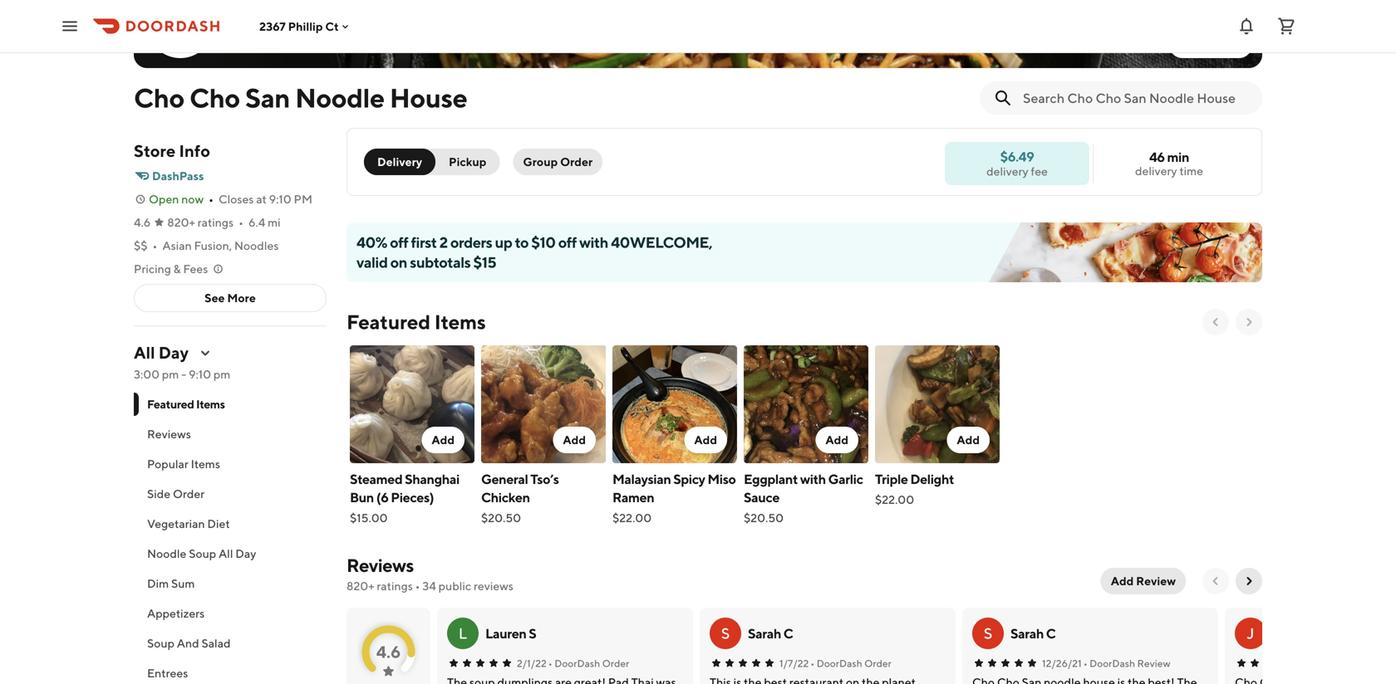 Task type: vqa. For each thing, say whether or not it's contained in the screenshot.
DoorDash
yes



Task type: describe. For each thing, give the bounding box(es) containing it.
lauren
[[485, 626, 527, 642]]

add button for with
[[816, 427, 859, 454]]

0 vertical spatial 4.6
[[134, 216, 151, 229]]

menus image
[[199, 347, 212, 360]]

• right $$ at the top of page
[[153, 239, 157, 253]]

steamed shanghai bun (6 pieces) image
[[350, 346, 475, 464]]

order inside button
[[560, 155, 593, 169]]

review inside button
[[1136, 575, 1176, 588]]

dim
[[147, 577, 169, 591]]

reviews
[[474, 580, 514, 593]]

34
[[422, 580, 436, 593]]

s for 12/26/21
[[984, 625, 993, 643]]

2 cho from the left
[[189, 82, 240, 113]]

$6.49 delivery fee
[[987, 149, 1048, 178]]

12/26/21
[[1042, 658, 1082, 670]]

noodle inside button
[[147, 547, 187, 561]]

6.4 mi
[[249, 216, 281, 229]]

next button of carousel image
[[1243, 316, 1256, 329]]

3
[[1196, 38, 1203, 52]]

3:00 pm - 9:10 pm
[[134, 368, 230, 382]]

eggplant with garlic sauce image
[[744, 346, 869, 464]]

0 items, open order cart image
[[1277, 16, 1297, 36]]

2 off from the left
[[558, 234, 577, 251]]

previous image
[[1209, 575, 1223, 588]]

sum
[[171, 577, 195, 591]]

s for 1/7/22
[[721, 625, 730, 643]]

info
[[179, 141, 210, 161]]

phillip
[[288, 19, 323, 33]]

group order button
[[513, 149, 603, 175]]

sarah for 1/7/22
[[748, 626, 781, 642]]

see more button
[[135, 285, 326, 312]]

delivery inside $6.49 delivery fee
[[987, 165, 1029, 178]]

min
[[1167, 149, 1189, 165]]

popular items
[[147, 458, 220, 471]]

with inside eggplant with garlic sauce $20.50
[[800, 472, 826, 488]]

2 pm from the left
[[213, 368, 230, 382]]

2/1/22
[[517, 658, 547, 670]]

reviews button
[[134, 420, 327, 450]]

triple delight $22.00
[[875, 472, 954, 507]]

valid
[[357, 254, 388, 271]]

photos
[[1205, 38, 1243, 52]]

reviews for reviews
[[147, 428, 191, 441]]

$10
[[531, 234, 556, 251]]

fee
[[1031, 165, 1048, 178]]

all inside button
[[219, 547, 233, 561]]

sauce
[[744, 490, 780, 506]]

featured inside featured items heading
[[347, 310, 431, 334]]

1 vertical spatial featured items
[[147, 398, 225, 411]]

pricing & fees
[[134, 262, 208, 276]]

on
[[390, 254, 407, 271]]

0 horizontal spatial all
[[134, 343, 155, 363]]

add for spicy
[[694, 433, 717, 447]]

pm
[[294, 192, 313, 206]]

triple
[[875, 472, 908, 488]]

820+ ratings •
[[167, 216, 244, 229]]

$15.00
[[350, 512, 388, 525]]

san
[[245, 82, 290, 113]]

add for shanghai
[[432, 433, 455, 447]]

vegetarian
[[147, 517, 205, 531]]

• inside reviews 820+ ratings • 34 public reviews
[[415, 580, 420, 593]]

orders
[[450, 234, 492, 251]]

asian
[[162, 239, 192, 253]]

pieces)
[[391, 490, 434, 506]]

1 horizontal spatial featured items
[[347, 310, 486, 334]]

notification bell image
[[1237, 16, 1257, 36]]

all day
[[134, 343, 189, 363]]

40%
[[357, 234, 387, 251]]

fusion,
[[194, 239, 232, 253]]

0 horizontal spatial day
[[159, 343, 189, 363]]

side order button
[[134, 480, 327, 510]]

820+ inside reviews 820+ ratings • 34 public reviews
[[347, 580, 375, 593]]

steamed
[[350, 472, 403, 488]]

dim sum
[[147, 577, 195, 591]]

1 vertical spatial review
[[1138, 658, 1171, 670]]

dashpass
[[152, 169, 204, 183]]

add for delight
[[957, 433, 980, 447]]

ramen
[[613, 490, 654, 506]]

order methods option group
[[364, 149, 500, 175]]

reviews link
[[347, 555, 414, 577]]

• left 6.4
[[239, 216, 244, 229]]

cho cho san noodle house image
[[149, 0, 212, 57]]

items inside featured items heading
[[435, 310, 486, 334]]

add inside button
[[1111, 575, 1134, 588]]

40% off first 2 orders up to $10 off with 40welcome, valid on subtotals $15
[[357, 234, 712, 271]]

2367
[[259, 19, 286, 33]]

malaysian spicy miso ramen image
[[613, 346, 737, 464]]

side order
[[147, 488, 205, 501]]

bun
[[350, 490, 374, 506]]

entrees
[[147, 667, 188, 681]]

store info
[[134, 141, 210, 161]]

popular
[[147, 458, 188, 471]]

mi
[[268, 216, 281, 229]]

add button for tso's
[[553, 427, 596, 454]]

and
[[177, 637, 199, 651]]

triple delight image
[[875, 346, 1000, 464]]

delight
[[911, 472, 954, 488]]

see
[[205, 291, 225, 305]]

• doordash review
[[1084, 658, 1171, 670]]

next image
[[1243, 575, 1256, 588]]

soup and salad
[[147, 637, 231, 651]]

40welcome,
[[611, 234, 712, 251]]

2367 phillip ct
[[259, 19, 339, 33]]

0 vertical spatial noodle
[[295, 82, 385, 113]]

vegetarian diet
[[147, 517, 230, 531]]

sarah c for 12/26/21
[[1011, 626, 1056, 642]]

46 min delivery time
[[1135, 149, 1204, 178]]

2367 phillip ct button
[[259, 19, 352, 33]]

group
[[523, 155, 558, 169]]

• doordash order for s
[[811, 658, 892, 670]]

add button for delight
[[947, 427, 990, 454]]

house
[[390, 82, 467, 113]]

fees
[[183, 262, 208, 276]]

items inside popular items button
[[191, 458, 220, 471]]

(6
[[376, 490, 389, 506]]

• right 2/1/22 on the left bottom
[[548, 658, 553, 670]]



Task type: locate. For each thing, give the bounding box(es) containing it.
0 horizontal spatial off
[[390, 234, 408, 251]]

off right $10
[[558, 234, 577, 251]]

0 horizontal spatial $22.00
[[613, 512, 652, 525]]

$20.50 inside 'general tso's chicken $20.50'
[[481, 512, 521, 525]]

0 horizontal spatial ratings
[[198, 216, 234, 229]]

1 horizontal spatial featured
[[347, 310, 431, 334]]

0 horizontal spatial featured items
[[147, 398, 225, 411]]

featured items down on at top
[[347, 310, 486, 334]]

with left garlic
[[800, 472, 826, 488]]

0 horizontal spatial cho
[[134, 82, 184, 113]]

day down vegetarian diet "button" on the bottom left of the page
[[235, 547, 256, 561]]

0 vertical spatial reviews
[[147, 428, 191, 441]]

0 vertical spatial soup
[[189, 547, 216, 561]]

1 vertical spatial soup
[[147, 637, 175, 651]]

• right now
[[209, 192, 214, 206]]

chicken
[[481, 490, 530, 506]]

doordash for 12/26/21
[[1090, 658, 1136, 670]]

$20.50 down the chicken
[[481, 512, 521, 525]]

0 vertical spatial $22.00
[[875, 493, 914, 507]]

0 horizontal spatial 4.6
[[134, 216, 151, 229]]

with inside 40% off first 2 orders up to $10 off with 40welcome, valid on subtotals $15
[[579, 234, 608, 251]]

• doordash order right "1/7/22"
[[811, 658, 892, 670]]

4.6
[[134, 216, 151, 229], [376, 643, 401, 662]]

c for 12/26/21
[[1046, 626, 1056, 642]]

0 horizontal spatial with
[[579, 234, 608, 251]]

1 vertical spatial 820+
[[347, 580, 375, 593]]

up
[[495, 234, 512, 251]]

1 vertical spatial 9:10
[[189, 368, 211, 382]]

lauren s
[[485, 626, 536, 642]]

1 off from the left
[[390, 234, 408, 251]]

all up 3:00
[[134, 343, 155, 363]]

-
[[181, 368, 186, 382]]

doordash for 1/7/22
[[817, 658, 863, 670]]

store
[[134, 141, 176, 161]]

1 horizontal spatial with
[[800, 472, 826, 488]]

ratings down reviews link
[[377, 580, 413, 593]]

1 horizontal spatial reviews
[[347, 555, 414, 577]]

malaysian spicy miso ramen $22.00
[[613, 472, 736, 525]]

order
[[560, 155, 593, 169], [173, 488, 205, 501], [602, 658, 629, 670], [865, 658, 892, 670]]

open
[[149, 192, 179, 206]]

soup left and
[[147, 637, 175, 651]]

1 horizontal spatial s
[[721, 625, 730, 643]]

1 horizontal spatial off
[[558, 234, 577, 251]]

to
[[515, 234, 529, 251]]

subtotals
[[410, 254, 471, 271]]

1 horizontal spatial $22.00
[[875, 493, 914, 507]]

reviews for reviews 820+ ratings • 34 public reviews
[[347, 555, 414, 577]]

$6.49
[[1000, 149, 1034, 165]]

1 horizontal spatial noodle
[[295, 82, 385, 113]]

noodle soup all day button
[[134, 539, 327, 569]]

0 horizontal spatial pm
[[162, 368, 179, 382]]

pricing
[[134, 262, 171, 276]]

1 horizontal spatial sarah
[[1011, 626, 1044, 642]]

ratings up fusion,
[[198, 216, 234, 229]]

pm right the -
[[213, 368, 230, 382]]

items down "subtotals"
[[435, 310, 486, 334]]

1 vertical spatial day
[[235, 547, 256, 561]]

c up "1/7/22"
[[784, 626, 793, 642]]

entrees button
[[134, 659, 327, 685]]

1 vertical spatial featured
[[147, 398, 194, 411]]

see more
[[205, 291, 256, 305]]

dim sum button
[[134, 569, 327, 599]]

noodle down ct
[[295, 82, 385, 113]]

1 horizontal spatial day
[[235, 547, 256, 561]]

0 horizontal spatial 9:10
[[189, 368, 211, 382]]

items right popular
[[191, 458, 220, 471]]

1 vertical spatial items
[[196, 398, 225, 411]]

0 horizontal spatial • doordash order
[[548, 658, 629, 670]]

$22.00 inside malaysian spicy miso ramen $22.00
[[613, 512, 652, 525]]

c up the 12/26/21 on the bottom
[[1046, 626, 1056, 642]]

with right $10
[[579, 234, 608, 251]]

review
[[1136, 575, 1176, 588], [1138, 658, 1171, 670]]

malaysian
[[613, 472, 671, 488]]

1 horizontal spatial $20.50
[[744, 512, 784, 525]]

Pickup radio
[[426, 149, 500, 175]]

1 sarah c from the left
[[748, 626, 793, 642]]

0 horizontal spatial 820+
[[167, 216, 195, 229]]

add button up garlic
[[816, 427, 859, 454]]

noodle up the dim sum
[[147, 547, 187, 561]]

1/7/22
[[780, 658, 809, 670]]

0 vertical spatial 9:10
[[269, 192, 292, 206]]

doordash for 2/1/22
[[555, 658, 600, 670]]

now
[[181, 192, 204, 206]]

• right the 12/26/21 on the bottom
[[1084, 658, 1088, 670]]

noodle soup all day
[[147, 547, 256, 561]]

3 photos button
[[1169, 32, 1253, 58]]

more
[[227, 291, 256, 305]]

eggplant with garlic sauce $20.50
[[744, 472, 863, 525]]

general tso's chicken $20.50
[[481, 472, 559, 525]]

reviews inside reviews 820+ ratings • 34 public reviews
[[347, 555, 414, 577]]

general tso's chicken image
[[481, 346, 606, 464]]

delivery left time
[[1135, 164, 1177, 178]]

4.6 up $$ at the top of page
[[134, 216, 151, 229]]

0 vertical spatial with
[[579, 234, 608, 251]]

sarah up "1/7/22"
[[748, 626, 781, 642]]

sarah c up "1/7/22"
[[748, 626, 793, 642]]

featured down 3:00 pm - 9:10 pm
[[147, 398, 194, 411]]

3 add button from the left
[[684, 427, 727, 454]]

9:10 right at
[[269, 192, 292, 206]]

4.6 left l
[[376, 643, 401, 662]]

Item Search search field
[[1023, 89, 1249, 107]]

2 vertical spatial items
[[191, 458, 220, 471]]

1 add button from the left
[[422, 427, 465, 454]]

Delivery radio
[[364, 149, 436, 175]]

1 vertical spatial with
[[800, 472, 826, 488]]

featured items heading
[[347, 309, 486, 336]]

1 vertical spatial noodle
[[147, 547, 187, 561]]

sarah c up the 12/26/21 on the bottom
[[1011, 626, 1056, 642]]

0 horizontal spatial sarah c
[[748, 626, 793, 642]]

1 c from the left
[[784, 626, 793, 642]]

1 doordash from the left
[[555, 658, 600, 670]]

noodle
[[295, 82, 385, 113], [147, 547, 187, 561]]

1 horizontal spatial pm
[[213, 368, 230, 382]]

1 horizontal spatial all
[[219, 547, 233, 561]]

0 horizontal spatial noodle
[[147, 547, 187, 561]]

2 sarah from the left
[[1011, 626, 1044, 642]]

side
[[147, 488, 171, 501]]

$22.00 inside triple delight $22.00
[[875, 493, 914, 507]]

time
[[1180, 164, 1204, 178]]

$22.00 down "triple"
[[875, 493, 914, 507]]

1 horizontal spatial sarah c
[[1011, 626, 1056, 642]]

steamed shanghai bun (6 pieces) $15.00
[[350, 472, 460, 525]]

0 horizontal spatial c
[[784, 626, 793, 642]]

doordash right the 12/26/21 on the bottom
[[1090, 658, 1136, 670]]

reviews down $15.00
[[347, 555, 414, 577]]

1 pm from the left
[[162, 368, 179, 382]]

4 add button from the left
[[816, 427, 859, 454]]

• doordash order for l
[[548, 658, 629, 670]]

1 horizontal spatial ratings
[[377, 580, 413, 593]]

diet
[[207, 517, 230, 531]]

reviews up popular
[[147, 428, 191, 441]]

1 horizontal spatial 4.6
[[376, 643, 401, 662]]

delivery
[[377, 155, 422, 169]]

review down add review button
[[1138, 658, 1171, 670]]

$20.50 down the sauce
[[744, 512, 784, 525]]

sarah up the 12/26/21 on the bottom
[[1011, 626, 1044, 642]]

1 • doordash order from the left
[[548, 658, 629, 670]]

cho left san
[[189, 82, 240, 113]]

appetizers button
[[134, 599, 327, 629]]

add button up delight
[[947, 427, 990, 454]]

1 cho from the left
[[134, 82, 184, 113]]

0 vertical spatial ratings
[[198, 216, 234, 229]]

0 horizontal spatial soup
[[147, 637, 175, 651]]

featured items
[[347, 310, 486, 334], [147, 398, 225, 411]]

add button up tso's
[[553, 427, 596, 454]]

3 photos
[[1196, 38, 1243, 52]]

820+ up asian
[[167, 216, 195, 229]]

• doordash order right 2/1/22 on the left bottom
[[548, 658, 629, 670]]

0 vertical spatial review
[[1136, 575, 1176, 588]]

1 horizontal spatial cho
[[189, 82, 240, 113]]

all down vegetarian diet "button" on the bottom left of the page
[[219, 547, 233, 561]]

1 $20.50 from the left
[[481, 512, 521, 525]]

salad
[[202, 637, 231, 651]]

cho
[[134, 82, 184, 113], [189, 82, 240, 113]]

vegetarian diet button
[[134, 510, 327, 539]]

ratings
[[198, 216, 234, 229], [377, 580, 413, 593]]

reviews 820+ ratings • 34 public reviews
[[347, 555, 514, 593]]

2 sarah c from the left
[[1011, 626, 1056, 642]]

3 doordash from the left
[[1090, 658, 1136, 670]]

0 horizontal spatial s
[[529, 626, 536, 642]]

previous button of carousel image
[[1209, 316, 1223, 329]]

doordash
[[555, 658, 600, 670], [817, 658, 863, 670], [1090, 658, 1136, 670]]

0 vertical spatial 820+
[[167, 216, 195, 229]]

add button for spicy
[[684, 427, 727, 454]]

1 horizontal spatial 9:10
[[269, 192, 292, 206]]

$22.00 down 'ramen'
[[613, 512, 652, 525]]

6.4
[[249, 216, 265, 229]]

review left previous 'icon' at the right
[[1136, 575, 1176, 588]]

day up 3:00 pm - 9:10 pm
[[159, 343, 189, 363]]

l
[[459, 625, 467, 643]]

ratings inside reviews 820+ ratings • 34 public reviews
[[377, 580, 413, 593]]

0 vertical spatial featured
[[347, 310, 431, 334]]

doordash right "1/7/22"
[[817, 658, 863, 670]]

2
[[440, 234, 448, 251]]

0 horizontal spatial $20.50
[[481, 512, 521, 525]]

shanghai
[[405, 472, 460, 488]]

0 horizontal spatial doordash
[[555, 658, 600, 670]]

$$
[[134, 239, 148, 253]]

delivery inside the 46 min delivery time
[[1135, 164, 1177, 178]]

820+ down reviews link
[[347, 580, 375, 593]]

5 add button from the left
[[947, 427, 990, 454]]

1 vertical spatial 4.6
[[376, 643, 401, 662]]

0 horizontal spatial delivery
[[987, 165, 1029, 178]]

2 doordash from the left
[[817, 658, 863, 670]]

popular items button
[[134, 450, 327, 480]]

1 sarah from the left
[[748, 626, 781, 642]]

add button up miso
[[684, 427, 727, 454]]

1 horizontal spatial • doordash order
[[811, 658, 892, 670]]

appetizers
[[147, 607, 205, 621]]

cho cho san noodle house
[[134, 82, 467, 113]]

9:10 for pm
[[189, 368, 211, 382]]

delivery left fee
[[987, 165, 1029, 178]]

• right "1/7/22"
[[811, 658, 815, 670]]

add for with
[[826, 433, 849, 447]]

1 vertical spatial ratings
[[377, 580, 413, 593]]

2 $20.50 from the left
[[744, 512, 784, 525]]

open menu image
[[60, 16, 80, 36]]

1 horizontal spatial 820+
[[347, 580, 375, 593]]

0 vertical spatial day
[[159, 343, 189, 363]]

tso's
[[531, 472, 559, 488]]

sarah c for 1/7/22
[[748, 626, 793, 642]]

day inside button
[[235, 547, 256, 561]]

9:10 for pm
[[269, 192, 292, 206]]

pm left the -
[[162, 368, 179, 382]]

sarah for 12/26/21
[[1011, 626, 1044, 642]]

1 vertical spatial $22.00
[[613, 512, 652, 525]]

$20.50
[[481, 512, 521, 525], [744, 512, 784, 525]]

add button for shanghai
[[422, 427, 465, 454]]

46
[[1150, 149, 1165, 165]]

9:10 right the -
[[189, 368, 211, 382]]

0 vertical spatial all
[[134, 343, 155, 363]]

noodles
[[234, 239, 279, 253]]

soup down vegetarian diet
[[189, 547, 216, 561]]

with
[[579, 234, 608, 251], [800, 472, 826, 488]]

order inside 'button'
[[173, 488, 205, 501]]

eggplant
[[744, 472, 798, 488]]

reviews inside button
[[147, 428, 191, 441]]

0 vertical spatial items
[[435, 310, 486, 334]]

• doordash order
[[548, 658, 629, 670], [811, 658, 892, 670]]

c
[[784, 626, 793, 642], [1046, 626, 1056, 642]]

1 horizontal spatial doordash
[[817, 658, 863, 670]]

cho up store
[[134, 82, 184, 113]]

1 horizontal spatial delivery
[[1135, 164, 1177, 178]]

day
[[159, 343, 189, 363], [235, 547, 256, 561]]

0 horizontal spatial featured
[[147, 398, 194, 411]]

c for 1/7/22
[[784, 626, 793, 642]]

9:10
[[269, 192, 292, 206], [189, 368, 211, 382]]

2 horizontal spatial doordash
[[1090, 658, 1136, 670]]

first
[[411, 234, 437, 251]]

0 horizontal spatial sarah
[[748, 626, 781, 642]]

doordash right 2/1/22 on the left bottom
[[555, 658, 600, 670]]

2 • doordash order from the left
[[811, 658, 892, 670]]

add review button
[[1101, 569, 1186, 595]]

• left 34
[[415, 580, 420, 593]]

1 vertical spatial reviews
[[347, 555, 414, 577]]

3:00
[[134, 368, 160, 382]]

1 vertical spatial all
[[219, 547, 233, 561]]

1 horizontal spatial soup
[[189, 547, 216, 561]]

&
[[173, 262, 181, 276]]

featured items down the -
[[147, 398, 225, 411]]

2 add button from the left
[[553, 427, 596, 454]]

$$ • asian fusion, noodles
[[134, 239, 279, 253]]

add for tso's
[[563, 433, 586, 447]]

off up on at top
[[390, 234, 408, 251]]

featured down on at top
[[347, 310, 431, 334]]

1 horizontal spatial c
[[1046, 626, 1056, 642]]

add review
[[1111, 575, 1176, 588]]

add button up shanghai
[[422, 427, 465, 454]]

0 horizontal spatial reviews
[[147, 428, 191, 441]]

items up reviews button
[[196, 398, 225, 411]]

$20.50 inside eggplant with garlic sauce $20.50
[[744, 512, 784, 525]]

pricing & fees button
[[134, 261, 225, 278]]

soup and salad button
[[134, 629, 327, 659]]

2 c from the left
[[1046, 626, 1056, 642]]

open now
[[149, 192, 204, 206]]

at
[[256, 192, 267, 206]]

2 horizontal spatial s
[[984, 625, 993, 643]]

$15
[[473, 254, 496, 271]]

0 vertical spatial featured items
[[347, 310, 486, 334]]



